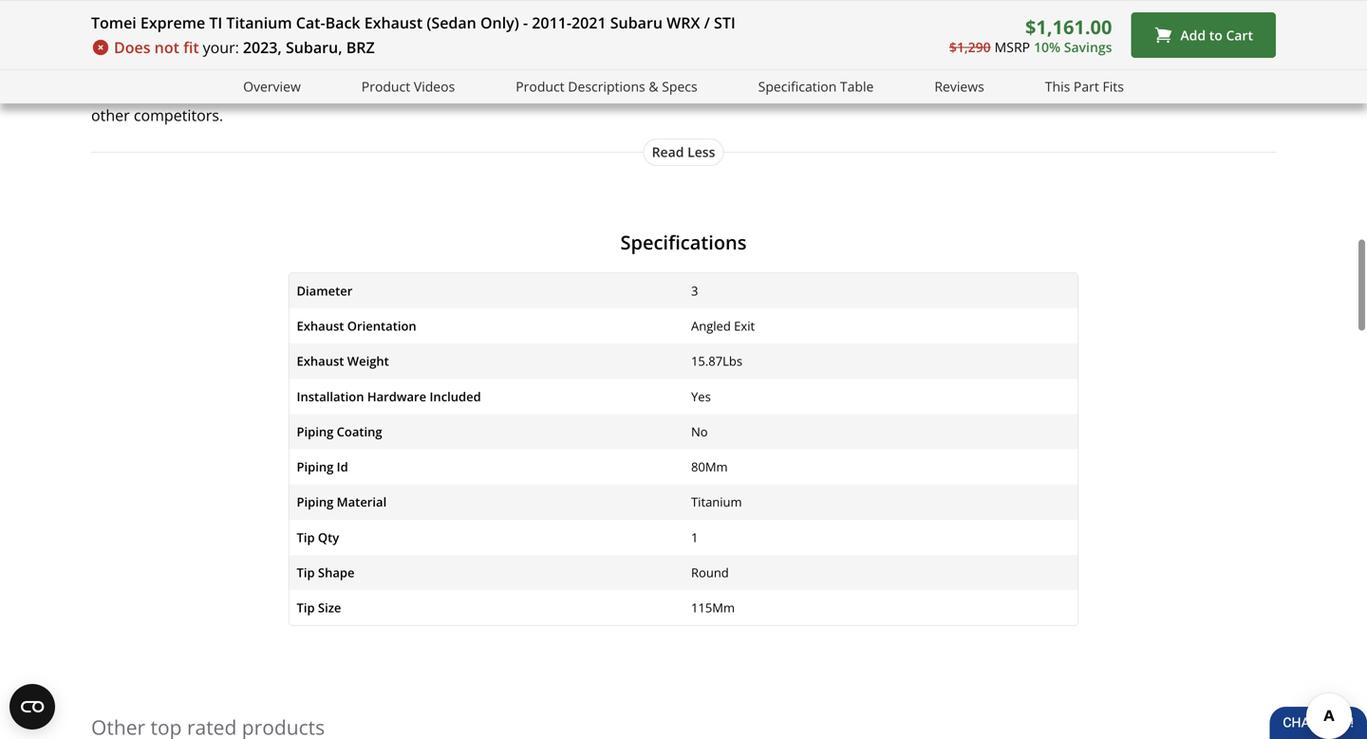 Task type: locate. For each thing, give the bounding box(es) containing it.
not
[[441, 30, 465, 50], [154, 37, 179, 57]]

real
[[705, 55, 732, 75]]

of
[[235, 80, 249, 100]]

this up "excess" at left
[[221, 30, 250, 50]]

2 piping from the top
[[297, 459, 334, 476]]

tomei up does
[[91, 12, 137, 33]]

performance.
[[510, 55, 606, 75]]

piping
[[297, 423, 334, 441], [297, 459, 334, 476], [297, 494, 334, 511]]

read
[[652, 143, 684, 161]]

3 tip from the top
[[297, 600, 315, 617]]

tip shape
[[297, 564, 355, 582]]

does
[[114, 37, 151, 57]]

0 vertical spatial piping
[[297, 423, 334, 441]]

cat- up subaru,
[[296, 12, 325, 33]]

0 horizontal spatial tomei
[[91, 12, 137, 33]]

the down the performance.
[[550, 80, 573, 100]]

overall
[[577, 80, 625, 100]]

3 piping from the top
[[297, 494, 334, 511]]

2 tip from the top
[[297, 564, 315, 582]]

piping up piping id
[[297, 423, 334, 441]]

titanium,
[[736, 55, 803, 75]]

system
[[387, 30, 437, 50]]

1 horizontal spatial product
[[516, 77, 565, 95]]

0 horizontal spatial sti
[[339, 5, 360, 25]]

size
[[318, 600, 341, 617]]

0 vertical spatial this
[[221, 30, 250, 50]]

back up brz
[[325, 12, 360, 33]]

back up also
[[119, 30, 153, 50]]

1 horizontal spatial and
[[815, 80, 843, 100]]

add
[[1181, 26, 1206, 44]]

titanium
[[807, 5, 869, 25], [226, 12, 292, 33], [691, 494, 742, 511]]

3
[[691, 282, 698, 300]]

enhancing
[[333, 55, 407, 75]]

0 horizontal spatial and
[[660, 30, 687, 50]]

wrx left /
[[667, 12, 700, 33]]

and
[[660, 30, 687, 50], [815, 80, 843, 100]]

1 piping from the top
[[297, 423, 334, 441]]

0 horizontal spatial back
[[119, 30, 153, 50]]

2021 left with
[[572, 12, 606, 33]]

compared
[[680, 80, 752, 100]]

1 vertical spatial piping
[[297, 459, 334, 476]]

2 vertical spatial exhaust
[[297, 353, 344, 370]]

$1,161.00
[[1026, 14, 1112, 40]]

and down kit
[[815, 80, 843, 100]]

0 horizontal spatial wrx
[[284, 5, 316, 25]]

specification
[[758, 77, 837, 95]]

2 vertical spatial tip
[[297, 600, 315, 617]]

piping for piping material
[[297, 494, 334, 511]]

from
[[667, 55, 701, 75]]

installation hardware included
[[297, 388, 481, 405]]

2021 inside "transform your 2011-2021 wrx or sti into an attention-demanding beast with the tomei expreme ti titanium cat-back exhaust. this complete cat-back system not only unleashes a ferocious and aggressive exhaust note but also shaves off excess weight, enhancing your vehicle's performance. crafted from real titanium, the kit offers the durability of stainless steel while significantly reducing the overall weight compared to stock and other competitors."
[[245, 5, 280, 25]]

transform your 2011-2021 wrx or sti into an attention-demanding beast with the tomei expreme ti titanium cat-back exhaust. this complete cat-back system not only unleashes a ferocious and aggressive exhaust note but also shaves off excess weight, enhancing your vehicle's performance. crafted from real titanium, the kit offers the durability of stainless steel while significantly reducing the overall weight compared to stock and other competitors.
[[91, 5, 869, 125]]

1 tip from the top
[[297, 529, 315, 546]]

reducing
[[484, 80, 546, 100]]

product down the performance.
[[516, 77, 565, 95]]

product down the enhancing
[[362, 77, 410, 95]]

exhaust
[[769, 30, 826, 50]]

off
[[204, 55, 223, 75]]

only)
[[480, 12, 519, 33]]

wrx left or
[[284, 5, 316, 25]]

2011- up your: on the top of the page
[[205, 5, 245, 25]]

0 horizontal spatial 2011-
[[205, 5, 245, 25]]

this part fits
[[1045, 77, 1124, 95]]

competitors.
[[134, 105, 223, 125]]

exhaust
[[364, 12, 423, 33], [297, 318, 344, 335], [297, 353, 344, 370]]

2011- right -
[[532, 12, 572, 33]]

1 vertical spatial your
[[411, 55, 443, 75]]

product descriptions & specs link
[[516, 76, 698, 98]]

piping coating
[[297, 423, 382, 441]]

piping left id
[[297, 459, 334, 476]]

an
[[396, 5, 414, 25]]

tomei up aggressive
[[676, 5, 720, 25]]

the up specification table
[[807, 55, 830, 75]]

overview
[[243, 77, 301, 95]]

exit
[[734, 318, 755, 335]]

1 vertical spatial to
[[756, 80, 771, 100]]

tip left size
[[297, 600, 315, 617]]

tip qty
[[297, 529, 339, 546]]

cat- up but in the left of the page
[[91, 30, 119, 50]]

tomei expreme ti titanium cat-back exhaust (sedan only) - 2011-2021 subaru wrx / sti
[[91, 12, 736, 33]]

your up videos
[[411, 55, 443, 75]]

to inside "transform your 2011-2021 wrx or sti into an attention-demanding beast with the tomei expreme ti titanium cat-back exhaust. this complete cat-back system not only unleashes a ferocious and aggressive exhaust note but also shaves off excess weight, enhancing your vehicle's performance. crafted from real titanium, the kit offers the durability of stainless steel while significantly reducing the overall weight compared to stock and other competitors."
[[756, 80, 771, 100]]

titanium up 2023,
[[226, 12, 292, 33]]

into
[[364, 5, 392, 25]]

0 horizontal spatial to
[[756, 80, 771, 100]]

the
[[649, 5, 672, 25], [807, 55, 830, 75], [136, 80, 160, 100], [550, 80, 573, 100]]

sti
[[339, 5, 360, 25], [714, 12, 736, 33]]

coating
[[337, 423, 382, 441]]

0 horizontal spatial product
[[362, 77, 410, 95]]

ti
[[209, 12, 222, 33]]

add to cart button
[[1131, 12, 1276, 58]]

2011- inside "transform your 2011-2021 wrx or sti into an attention-demanding beast with the tomei expreme ti titanium cat-back exhaust. this complete cat-back system not only unleashes a ferocious and aggressive exhaust note but also shaves off excess weight, enhancing your vehicle's performance. crafted from real titanium, the kit offers the durability of stainless steel while significantly reducing the overall weight compared to stock and other competitors."
[[205, 5, 245, 25]]

1 horizontal spatial expreme
[[724, 5, 787, 25]]

to
[[1210, 26, 1223, 44], [756, 80, 771, 100]]

tip
[[297, 529, 315, 546], [297, 564, 315, 582], [297, 600, 315, 617]]

unleashes
[[502, 30, 574, 50]]

piping for piping coating
[[297, 423, 334, 441]]

not left fit
[[154, 37, 179, 57]]

tip left qty
[[297, 529, 315, 546]]

significantly
[[397, 80, 480, 100]]

1
[[691, 529, 698, 546]]

0 vertical spatial to
[[1210, 26, 1223, 44]]

titanium down 80mm
[[691, 494, 742, 511]]

titanium up note
[[807, 5, 869, 25]]

0 horizontal spatial cat-
[[91, 30, 119, 50]]

2 product from the left
[[516, 77, 565, 95]]

expreme inside "transform your 2011-2021 wrx or sti into an attention-demanding beast with the tomei expreme ti titanium cat-back exhaust. this complete cat-back system not only unleashes a ferocious and aggressive exhaust note but also shaves off excess weight, enhancing your vehicle's performance. crafted from real titanium, the kit offers the durability of stainless steel while significantly reducing the overall weight compared to stock and other competitors."
[[724, 5, 787, 25]]

1 horizontal spatial tomei
[[676, 5, 720, 25]]

0 horizontal spatial this
[[221, 30, 250, 50]]

material
[[337, 494, 387, 511]]

ti
[[791, 5, 803, 25]]

fits
[[1103, 77, 1124, 95]]

piping up tip qty
[[297, 494, 334, 511]]

expreme up aggressive
[[724, 5, 787, 25]]

2021 up 2023,
[[245, 5, 280, 25]]

the down also
[[136, 80, 160, 100]]

to inside button
[[1210, 26, 1223, 44]]

1 horizontal spatial not
[[441, 30, 465, 50]]

1 vertical spatial and
[[815, 80, 843, 100]]

1 vertical spatial exhaust
[[297, 318, 344, 335]]

tip left shape
[[297, 564, 315, 582]]

titanium inside "transform your 2011-2021 wrx or sti into an attention-demanding beast with the tomei expreme ti titanium cat-back exhaust. this complete cat-back system not only unleashes a ferocious and aggressive exhaust note but also shaves off excess weight, enhancing your vehicle's performance. crafted from real titanium, the kit offers the durability of stainless steel while significantly reducing the overall weight compared to stock and other competitors."
[[807, 5, 869, 25]]

cat-
[[324, 30, 350, 50]]

to right add
[[1210, 26, 1223, 44]]

1 horizontal spatial titanium
[[691, 494, 742, 511]]

0 horizontal spatial 2021
[[245, 5, 280, 25]]

this inside "transform your 2011-2021 wrx or sti into an attention-demanding beast with the tomei expreme ti titanium cat-back exhaust. this complete cat-back system not only unleashes a ferocious and aggressive exhaust note but also shaves off excess weight, enhancing your vehicle's performance. crafted from real titanium, the kit offers the durability of stainless steel while significantly reducing the overall weight compared to stock and other competitors."
[[221, 30, 250, 50]]

sti right or
[[339, 5, 360, 25]]

open widget image
[[9, 685, 55, 730]]

0 vertical spatial tip
[[297, 529, 315, 546]]

back
[[350, 30, 383, 50]]

expreme
[[724, 5, 787, 25], [140, 12, 205, 33]]

your
[[169, 5, 201, 25], [411, 55, 443, 75]]

1 product from the left
[[362, 77, 410, 95]]

subaru,
[[286, 37, 342, 57]]

0 vertical spatial and
[[660, 30, 687, 50]]

no
[[691, 423, 708, 441]]

to down titanium,
[[756, 80, 771, 100]]

2 horizontal spatial titanium
[[807, 5, 869, 25]]

1 vertical spatial tip
[[297, 564, 315, 582]]

1 horizontal spatial back
[[325, 12, 360, 33]]

1 horizontal spatial to
[[1210, 26, 1223, 44]]

steel
[[318, 80, 352, 100]]

0 horizontal spatial your
[[169, 5, 201, 25]]

2021
[[245, 5, 280, 25], [572, 12, 606, 33]]

&
[[649, 77, 659, 95]]

your up exhaust.
[[169, 5, 201, 25]]

expreme up fit
[[140, 12, 205, 33]]

0 horizontal spatial not
[[154, 37, 179, 57]]

this left part
[[1045, 77, 1070, 95]]

sti right /
[[714, 12, 736, 33]]

2 vertical spatial piping
[[297, 494, 334, 511]]

cat-
[[296, 12, 325, 33], [91, 30, 119, 50]]

not inside "transform your 2011-2021 wrx or sti into an attention-demanding beast with the tomei expreme ti titanium cat-back exhaust. this complete cat-back system not only unleashes a ferocious and aggressive exhaust note but also shaves off excess weight, enhancing your vehicle's performance. crafted from real titanium, the kit offers the durability of stainless steel while significantly reducing the overall weight compared to stock and other competitors."
[[441, 30, 465, 50]]

1 vertical spatial this
[[1045, 77, 1070, 95]]

and up from
[[660, 30, 687, 50]]

product for product descriptions & specs
[[516, 77, 565, 95]]

not down 'attention-'
[[441, 30, 465, 50]]

tomei inside "transform your 2011-2021 wrx or sti into an attention-demanding beast with the tomei expreme ti titanium cat-back exhaust. this complete cat-back system not only unleashes a ferocious and aggressive exhaust note but also shaves off excess weight, enhancing your vehicle's performance. crafted from real titanium, the kit offers the durability of stainless steel while significantly reducing the overall weight compared to stock and other competitors."
[[676, 5, 720, 25]]

part
[[1074, 77, 1099, 95]]

-
[[523, 12, 528, 33]]

angled
[[691, 318, 731, 335]]

fit
[[183, 37, 199, 57]]



Task type: vqa. For each thing, say whether or not it's contained in the screenshot.
K
no



Task type: describe. For each thing, give the bounding box(es) containing it.
0 vertical spatial exhaust
[[364, 12, 423, 33]]

1 horizontal spatial 2021
[[572, 12, 606, 33]]

vehicle's
[[447, 55, 506, 75]]

durability
[[164, 80, 231, 100]]

0 vertical spatial your
[[169, 5, 201, 25]]

installation
[[297, 388, 364, 405]]

$1,290
[[949, 38, 991, 56]]

tip size
[[297, 600, 341, 617]]

1 horizontal spatial this
[[1045, 77, 1070, 95]]

0 horizontal spatial titanium
[[226, 12, 292, 33]]

ferocious
[[591, 30, 656, 50]]

80mm
[[691, 459, 728, 476]]

0 horizontal spatial expreme
[[140, 12, 205, 33]]

exhaust orientation
[[297, 318, 417, 335]]

your:
[[203, 37, 239, 57]]

note
[[830, 30, 862, 50]]

cat- inside "transform your 2011-2021 wrx or sti into an attention-demanding beast with the tomei expreme ti titanium cat-back exhaust. this complete cat-back system not only unleashes a ferocious and aggressive exhaust note but also shaves off excess weight, enhancing your vehicle's performance. crafted from real titanium, the kit offers the durability of stainless steel while significantly reducing the overall weight compared to stock and other competitors."
[[91, 30, 119, 50]]

piping id
[[297, 459, 348, 476]]

2023,
[[243, 37, 282, 57]]

product videos
[[362, 77, 455, 95]]

specification table link
[[758, 76, 874, 98]]

specification table
[[758, 77, 874, 95]]

10%
[[1034, 38, 1061, 56]]

videos
[[414, 77, 455, 95]]

reviews
[[935, 77, 985, 95]]

orientation
[[347, 318, 417, 335]]

1 horizontal spatial your
[[411, 55, 443, 75]]

diameter
[[297, 282, 353, 300]]

other
[[91, 105, 130, 125]]

stock
[[774, 80, 812, 100]]

tip for tip size
[[297, 600, 315, 617]]

brz
[[346, 37, 375, 57]]

this part fits link
[[1045, 76, 1124, 98]]

only
[[469, 30, 499, 50]]

product descriptions & specs
[[516, 77, 698, 95]]

beast
[[571, 5, 610, 25]]

excess
[[227, 55, 274, 75]]

shape
[[318, 564, 355, 582]]

sti inside "transform your 2011-2021 wrx or sti into an attention-demanding beast with the tomei expreme ti titanium cat-back exhaust. this complete cat-back system not only unleashes a ferocious and aggressive exhaust note but also shaves off excess weight, enhancing your vehicle's performance. crafted from real titanium, the kit offers the durability of stainless steel while significantly reducing the overall weight compared to stock and other competitors."
[[339, 5, 360, 25]]

exhaust for exhaust weight
[[297, 353, 344, 370]]

hardware
[[367, 388, 426, 405]]

transform
[[91, 5, 165, 25]]

15.87lbs
[[691, 353, 743, 370]]

shaves
[[152, 55, 200, 75]]

tip for tip qty
[[297, 529, 315, 546]]

crafted
[[610, 55, 663, 75]]

with
[[614, 5, 645, 25]]

qty
[[318, 529, 339, 546]]

add to cart
[[1181, 26, 1253, 44]]

offers
[[91, 80, 133, 100]]

overview link
[[243, 76, 301, 98]]

specs
[[662, 77, 698, 95]]

product videos link
[[362, 76, 455, 98]]

stainless
[[253, 80, 314, 100]]

id
[[337, 459, 348, 476]]

piping material
[[297, 494, 387, 511]]

product for product videos
[[362, 77, 410, 95]]

/
[[704, 12, 710, 33]]

yes
[[691, 388, 711, 405]]

does not fit your: 2023, subaru, brz
[[114, 37, 375, 57]]

wrx inside "transform your 2011-2021 wrx or sti into an attention-demanding beast with the tomei expreme ti titanium cat-back exhaust. this complete cat-back system not only unleashes a ferocious and aggressive exhaust note but also shaves off excess weight, enhancing your vehicle's performance. crafted from real titanium, the kit offers the durability of stainless steel while significantly reducing the overall weight compared to stock and other competitors."
[[284, 5, 316, 25]]

tip for tip shape
[[297, 564, 315, 582]]

table
[[840, 77, 874, 95]]

included
[[430, 388, 481, 405]]

reviews link
[[935, 76, 985, 98]]

msrp
[[995, 38, 1030, 56]]

1 horizontal spatial sti
[[714, 12, 736, 33]]

1 horizontal spatial wrx
[[667, 12, 700, 33]]

descriptions
[[568, 77, 645, 95]]

less
[[688, 143, 715, 161]]

angled exit
[[691, 318, 755, 335]]

(sedan
[[427, 12, 477, 33]]

1 horizontal spatial 2011-
[[532, 12, 572, 33]]

exhaust for exhaust orientation
[[297, 318, 344, 335]]

115mm
[[691, 600, 735, 617]]

weight
[[629, 80, 676, 100]]

1 horizontal spatial cat-
[[296, 12, 325, 33]]

subaru
[[610, 12, 663, 33]]

weight
[[347, 353, 389, 370]]

cart
[[1226, 26, 1253, 44]]

savings
[[1064, 38, 1112, 56]]

$1,161.00 $1,290 msrp 10% savings
[[949, 14, 1112, 56]]

back inside "transform your 2011-2021 wrx or sti into an attention-demanding beast with the tomei expreme ti titanium cat-back exhaust. this complete cat-back system not only unleashes a ferocious and aggressive exhaust note but also shaves off excess weight, enhancing your vehicle's performance. crafted from real titanium, the kit offers the durability of stainless steel while significantly reducing the overall weight compared to stock and other competitors."
[[119, 30, 153, 50]]

read less
[[652, 143, 715, 161]]

exhaust.
[[157, 30, 217, 50]]

exhaust weight
[[297, 353, 389, 370]]

weight,
[[278, 55, 329, 75]]

piping for piping id
[[297, 459, 334, 476]]

the right with
[[649, 5, 672, 25]]

while
[[355, 80, 393, 100]]

demanding
[[487, 5, 568, 25]]



